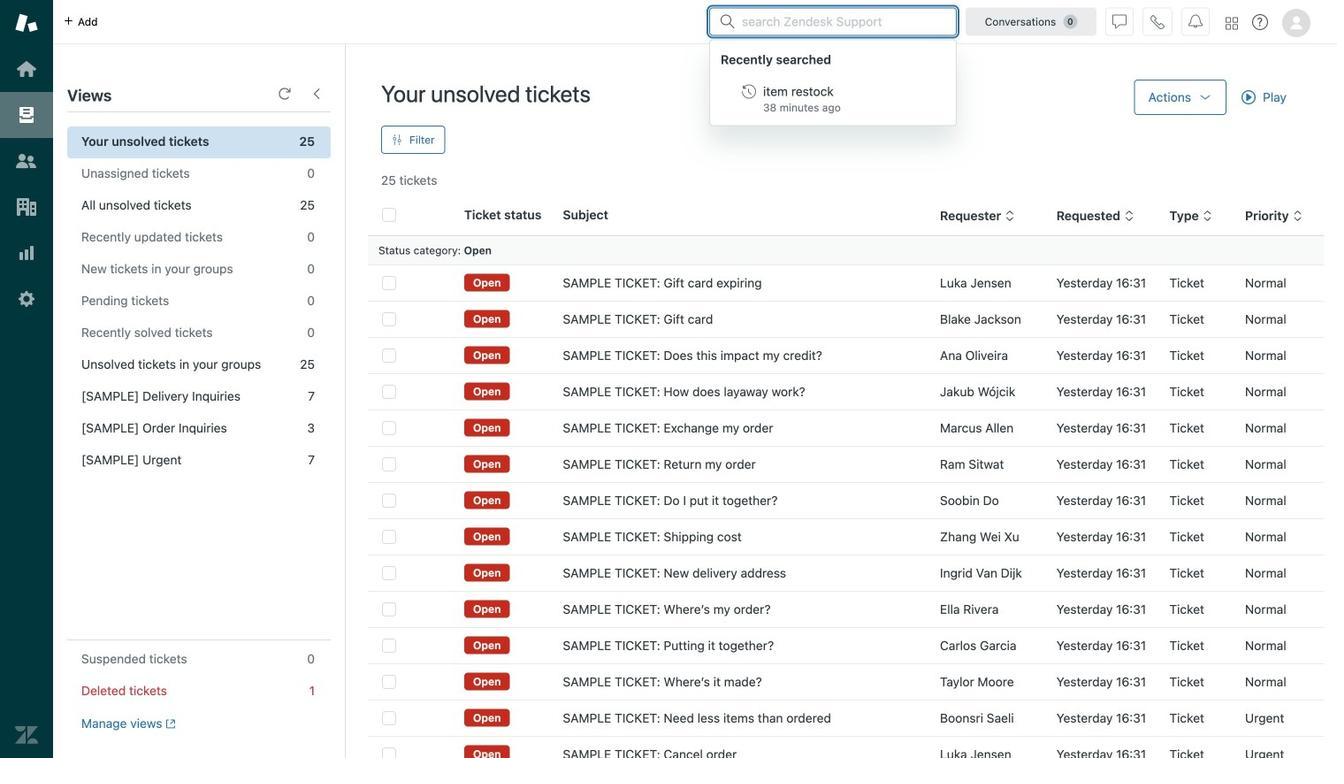 Task type: describe. For each thing, give the bounding box(es) containing it.
13 row from the top
[[368, 700, 1324, 736]]

search Zendesk Support field
[[742, 13, 946, 31]]

admin image
[[15, 287, 38, 310]]

14 row from the top
[[368, 736, 1324, 758]]

12 row from the top
[[368, 664, 1324, 700]]

button displays agent's chat status as invisible. image
[[1113, 15, 1127, 29]]

3 row from the top
[[368, 337, 1324, 374]]

2 row from the top
[[368, 301, 1324, 337]]

5 row from the top
[[368, 410, 1324, 446]]

zendesk support image
[[15, 11, 38, 34]]

7 row from the top
[[368, 483, 1324, 519]]

38 minutes ago text field
[[763, 101, 841, 114]]

reporting image
[[15, 241, 38, 264]]

4 row from the top
[[368, 374, 1324, 410]]

main element
[[0, 0, 53, 758]]

views image
[[15, 103, 38, 126]]



Task type: locate. For each thing, give the bounding box(es) containing it.
10 row from the top
[[368, 591, 1324, 628]]

zendesk image
[[15, 724, 38, 747]]

refresh views pane image
[[278, 87, 292, 101]]

get help image
[[1252, 14, 1268, 30]]

9 row from the top
[[368, 555, 1324, 591]]

organizations image
[[15, 195, 38, 218]]

zendesk products image
[[1226, 17, 1238, 30]]

row
[[368, 265, 1324, 301], [368, 301, 1324, 337], [368, 337, 1324, 374], [368, 374, 1324, 410], [368, 410, 1324, 446], [368, 446, 1324, 483], [368, 483, 1324, 519], [368, 519, 1324, 555], [368, 555, 1324, 591], [368, 591, 1324, 628], [368, 628, 1324, 664], [368, 664, 1324, 700], [368, 700, 1324, 736], [368, 736, 1324, 758]]

11 row from the top
[[368, 628, 1324, 664]]

get started image
[[15, 57, 38, 80]]

notifications image
[[1189, 15, 1203, 29]]

customers image
[[15, 149, 38, 172]]

6 row from the top
[[368, 446, 1324, 483]]

opens in a new tab image
[[162, 719, 176, 729]]

hide panel views image
[[310, 87, 324, 101]]

1 row from the top
[[368, 265, 1324, 301]]

8 row from the top
[[368, 519, 1324, 555]]

option
[[710, 76, 956, 122]]



